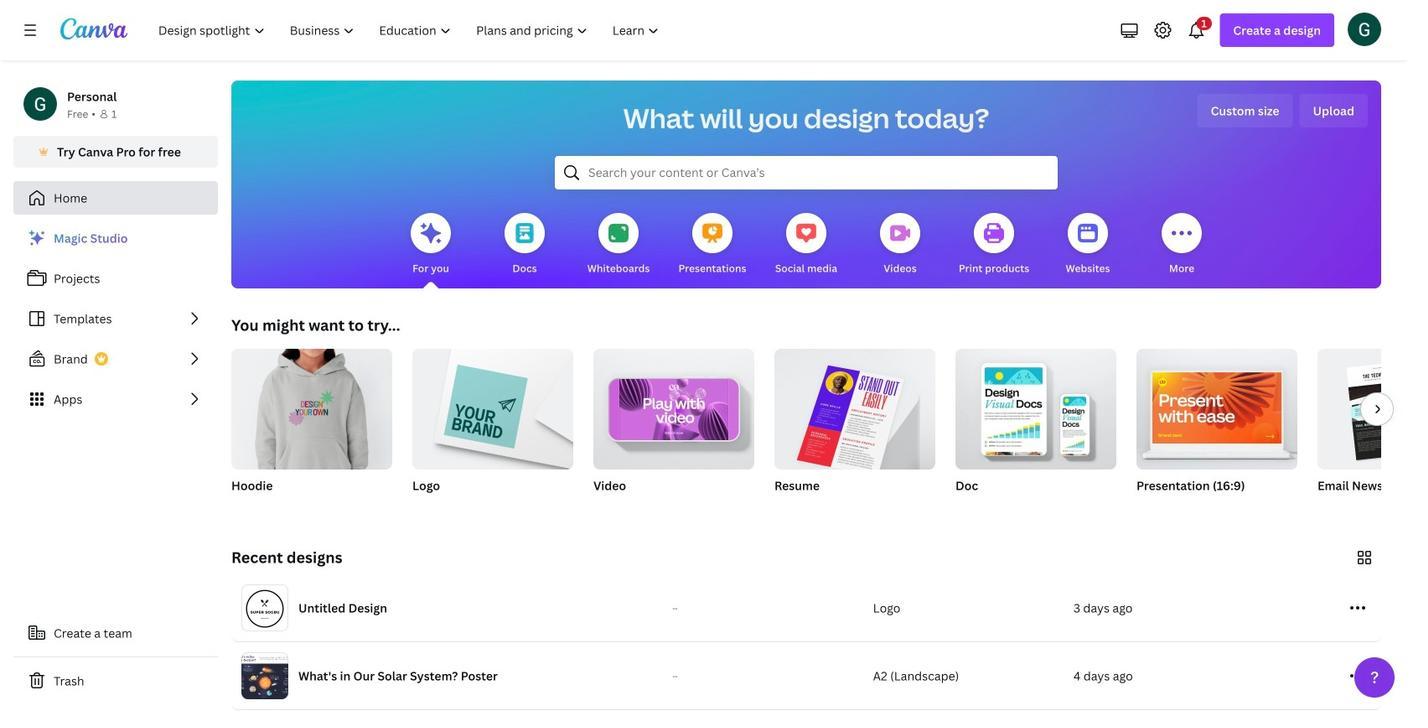 Task type: vqa. For each thing, say whether or not it's contained in the screenshot.
savvy.
no



Task type: describe. For each thing, give the bounding box(es) containing it.
top level navigation element
[[148, 13, 674, 47]]

Search search field
[[589, 157, 1025, 189]]



Task type: locate. For each thing, give the bounding box(es) containing it.
greg robinson image
[[1349, 12, 1382, 46]]

None search field
[[555, 156, 1058, 190]]

group
[[231, 342, 392, 515], [231, 342, 392, 470], [413, 342, 574, 515], [413, 342, 574, 470], [594, 342, 755, 515], [594, 342, 755, 470], [775, 342, 936, 515], [775, 342, 936, 477], [956, 349, 1117, 515], [956, 349, 1117, 470], [1137, 349, 1298, 515], [1318, 349, 1409, 515]]

list
[[13, 221, 218, 416]]



